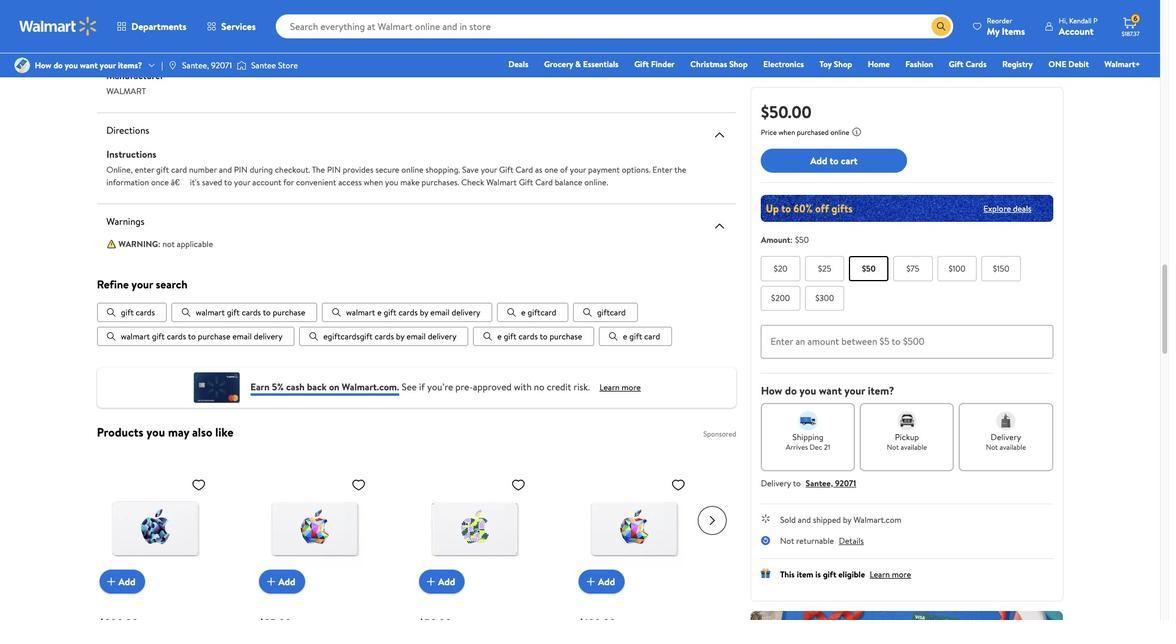 Task type: describe. For each thing, give the bounding box(es) containing it.
check
[[462, 176, 485, 188]]

want for items?
[[80, 59, 98, 71]]

add button for "$25 apple gift card (email delivery)" image
[[259, 570, 305, 594]]

access
[[339, 176, 362, 188]]

1 horizontal spatial 92071
[[836, 477, 857, 489]]

add inside button
[[811, 154, 828, 167]]

sponsored
[[704, 429, 737, 439]]

cards down gift cards list item on the left
[[167, 331, 186, 343]]

add to cart image for $200 apple gift card (email delivery) image
[[104, 575, 119, 589]]

walmart gift cards to purchase email delivery list item
[[97, 327, 295, 346]]

santee, 92071
[[182, 59, 232, 71]]

$50 inside priceoptions "option group"
[[863, 263, 876, 275]]

explore deals link
[[979, 198, 1037, 219]]

egiftcardsgift cards by email delivery
[[324, 331, 457, 343]]

walmart inside the "instructions online, enter gift card number and pin during checkout. the pin provides secure online shopping. save your gift card as one of your payment options. enter the information once â it's saved to your account for convenient access when you make purchases. check walmart gift card balance online."
[[487, 176, 517, 188]]

by inside button
[[396, 331, 405, 343]]

toy shop
[[820, 58, 853, 70]]

Enter an amount between $5 to $500 text field
[[761, 325, 1054, 359]]

essentials
[[583, 58, 619, 70]]

walmart.com
[[854, 514, 902, 526]]

and inside the "instructions online, enter gift card number and pin during checkout. the pin provides secure online shopping. save your gift card as one of your payment options. enter the information once â it's saved to your account for convenient access when you make purchases. check walmart gift card balance online."
[[219, 164, 232, 176]]

available for pickup
[[901, 442, 928, 452]]

e giftcard
[[522, 307, 557, 319]]

deals link
[[503, 58, 534, 71]]

up to sixty percent off deals. shop now. image
[[761, 195, 1054, 222]]

products
[[97, 424, 144, 441]]

do for how do you want your item?
[[786, 383, 798, 398]]

amount: $50
[[761, 234, 810, 246]]

santee store
[[251, 59, 298, 71]]

walmart image
[[19, 17, 97, 36]]

 image for how do you want your items?
[[14, 58, 30, 73]]

2 product group from the left
[[259, 449, 402, 620]]

earn 5% cash back on walmart.com. see if you're pre-approved with no credit risk.
[[251, 380, 590, 394]]

e gift cards to purchase list item
[[474, 327, 595, 346]]

walmart e gift cards by email delivery
[[346, 307, 481, 319]]

not for pickup
[[888, 442, 900, 452]]

0 horizontal spatial learn
[[600, 382, 620, 394]]

directions
[[107, 124, 149, 137]]

add to cart image for $100 apple gift card (email delivery) image
[[584, 575, 598, 589]]

walmart gift cards to purchase list item
[[172, 303, 318, 322]]

debit
[[1069, 58, 1090, 70]]

0 vertical spatial santee,
[[182, 59, 209, 71]]

cards down refine your search
[[136, 307, 155, 319]]

this
[[781, 569, 795, 581]]

items
[[1003, 24, 1026, 37]]

$50 apple gift card (email delivery) image
[[419, 473, 531, 585]]

pickup not available
[[888, 431, 928, 452]]

during
[[250, 164, 273, 176]]

priceoptions option group
[[757, 256, 1054, 315]]

secure
[[376, 164, 400, 176]]

delivery not available
[[987, 431, 1027, 452]]

checkout.
[[275, 164, 310, 176]]

add to favorites list, $200 apple gift card (email delivery) image
[[192, 478, 206, 493]]

1 horizontal spatial online
[[831, 127, 850, 137]]

amount:
[[761, 234, 793, 246]]

cards inside list item
[[242, 307, 261, 319]]

add for $50 apple gift card (email delivery) image
[[438, 576, 456, 589]]

deals
[[509, 58, 529, 70]]

shop for toy shop
[[834, 58, 853, 70]]

how for how do you want your items?
[[35, 59, 51, 71]]

enter
[[135, 164, 154, 176]]

your left item?
[[845, 383, 866, 398]]

as
[[536, 164, 543, 176]]

enter inside the "instructions online, enter gift card number and pin during checkout. the pin provides secure online shopping. save your gift card as one of your payment options. enter the information once â it's saved to your account for convenient access when you make purchases. check walmart gift card balance online."
[[653, 164, 673, 176]]

delivery for walmart e gift cards by email delivery
[[452, 307, 481, 319]]

0 vertical spatial $50
[[796, 234, 810, 246]]

gift inside button
[[630, 331, 643, 343]]

egiftcardsgift cards by email delivery list item
[[300, 327, 469, 346]]

walmart for walmart e gift cards by email delivery
[[346, 307, 376, 319]]

hi,
[[1060, 15, 1068, 25]]

warning:
[[119, 238, 161, 250]]

2 pin from the left
[[327, 164, 341, 176]]

gift inside button
[[384, 307, 397, 319]]

once
[[151, 176, 169, 188]]

details
[[840, 535, 865, 547]]

departments button
[[107, 12, 197, 41]]

search icon image
[[937, 22, 947, 31]]

gift right is
[[824, 569, 837, 581]]

0 horizontal spatial not
[[781, 535, 795, 547]]

type
[[185, 35, 205, 48]]

add for "$25 apple gift card (email delivery)" image
[[279, 576, 296, 589]]

$100
[[949, 263, 966, 275]]

toy
[[820, 58, 832, 70]]

giftcard inside button
[[598, 307, 626, 319]]

walmart e gift cards by email delivery button
[[322, 303, 493, 322]]

Walmart Site-Wide search field
[[276, 14, 954, 38]]

fashion
[[906, 58, 934, 70]]

gift inside gift finder link
[[635, 58, 649, 70]]

like
[[215, 424, 234, 441]]

contained
[[107, 35, 150, 48]]

add to favorites list, $50 apple gift card (email delivery) image
[[512, 478, 526, 493]]

between
[[842, 335, 878, 348]]

card inside button
[[645, 331, 661, 343]]

christmas
[[691, 58, 728, 70]]

warning: not applicable
[[119, 238, 213, 250]]

delivery for not
[[992, 431, 1022, 443]]

intent image for shipping image
[[799, 411, 818, 431]]

6 $187.37
[[1123, 13, 1141, 38]]

legal information image
[[853, 127, 862, 137]]

may
[[168, 424, 189, 441]]

5%
[[272, 380, 284, 394]]

gift cards link
[[944, 58, 993, 71]]

$75
[[907, 263, 920, 275]]

purchases.
[[422, 176, 460, 188]]

Search search field
[[276, 14, 954, 38]]

gift cards list item
[[97, 303, 167, 322]]

also
[[192, 424, 213, 441]]

email for by
[[431, 307, 450, 319]]

it's
[[190, 176, 200, 188]]

you're
[[428, 380, 453, 394]]

reorder
[[988, 15, 1013, 25]]

options.
[[622, 164, 651, 176]]

how for how do you want your item?
[[761, 383, 783, 398]]

$50.00
[[761, 100, 812, 124]]

warnings
[[107, 215, 145, 228]]

warning image
[[107, 239, 116, 249]]

cards down e giftcard button
[[519, 331, 538, 343]]

registry link
[[998, 58, 1039, 71]]

balance
[[555, 176, 583, 188]]

sold
[[781, 514, 796, 526]]

your up gift cards
[[132, 276, 153, 292]]

intent image for pickup image
[[898, 411, 917, 431]]

the
[[312, 164, 325, 176]]

walmart gift cards to purchase button
[[172, 303, 318, 322]]

contained battery type 1 manufacturer walmart
[[107, 35, 205, 97]]

directions image
[[713, 128, 727, 142]]

the
[[675, 164, 687, 176]]

back
[[307, 380, 327, 394]]

e gift card button
[[599, 327, 673, 346]]

$100 apple gift card (email delivery) image
[[579, 473, 691, 585]]

 image for santee, 92071
[[168, 61, 178, 70]]

amount
[[808, 335, 840, 348]]

e up egiftcardsgift cards by email delivery list item
[[378, 307, 382, 319]]

not returnable details
[[781, 535, 865, 547]]

you left 1
[[65, 59, 78, 71]]

add button for $100 apple gift card (email delivery) image
[[579, 570, 625, 594]]

p
[[1094, 15, 1099, 25]]

santee, 92071 button
[[806, 477, 857, 489]]

add button for $50 apple gift card (email delivery) image
[[419, 570, 465, 594]]

next slide for products you may also like list image
[[698, 507, 727, 535]]

gift finder
[[635, 58, 675, 70]]

gift cards
[[950, 58, 987, 70]]

add for $100 apple gift card (email delivery) image
[[598, 576, 616, 589]]

walmart+ link
[[1100, 58, 1147, 71]]

1 horizontal spatial and
[[798, 514, 812, 526]]

2 vertical spatial by
[[844, 514, 852, 526]]

santee
[[251, 59, 276, 71]]



Task type: locate. For each thing, give the bounding box(es) containing it.
do down walmart image
[[53, 59, 63, 71]]

walmart up egiftcardsgift
[[346, 307, 376, 319]]

0 horizontal spatial purchase
[[198, 331, 231, 343]]

1 add to cart image from the left
[[104, 575, 119, 589]]

email inside button
[[233, 331, 252, 343]]

1 horizontal spatial when
[[779, 127, 796, 137]]

price when purchased online
[[761, 127, 850, 137]]

not down intent image for delivery
[[987, 442, 999, 452]]

1 horizontal spatial add to cart image
[[264, 575, 279, 589]]

1 horizontal spatial do
[[786, 383, 798, 398]]

add to favorites list, $25 apple gift card (email delivery) image
[[352, 478, 366, 493]]

add button
[[99, 570, 145, 594], [259, 570, 305, 594], [419, 570, 465, 594], [579, 570, 625, 594]]

more right eligible
[[893, 569, 912, 581]]

make
[[401, 176, 420, 188]]

card down the 'as'
[[536, 176, 553, 188]]

more
[[622, 382, 641, 394], [893, 569, 912, 581]]

1 vertical spatial walmart
[[487, 176, 517, 188]]

1 vertical spatial more
[[893, 569, 912, 581]]

walmart inside button
[[346, 307, 376, 319]]

1 horizontal spatial pin
[[327, 164, 341, 176]]

1 available from the left
[[901, 442, 928, 452]]

santee, down "dec"
[[806, 477, 834, 489]]

walmart right check
[[487, 176, 517, 188]]

list
[[97, 303, 737, 346]]

$200 apple gift card (email delivery) image
[[99, 473, 211, 585]]

online left legal information 'image'
[[831, 127, 850, 137]]

christmas shop
[[691, 58, 748, 70]]

of
[[561, 164, 568, 176]]

|
[[161, 59, 163, 71]]

21
[[825, 442, 831, 452]]

with
[[514, 380, 532, 394]]

warnings image
[[713, 219, 727, 233]]

2 available from the left
[[1000, 442, 1027, 452]]

3 add button from the left
[[419, 570, 465, 594]]

0 vertical spatial delivery
[[992, 431, 1022, 443]]

1 shop from the left
[[730, 58, 748, 70]]

products you may also like
[[97, 424, 234, 441]]

want down amount
[[820, 383, 842, 398]]

email down "walmart e gift cards by email delivery"
[[407, 331, 426, 343]]

email up egiftcardsgift cards by email delivery
[[431, 307, 450, 319]]

92071 down services dropdown button
[[211, 59, 232, 71]]

3 product group from the left
[[419, 449, 562, 620]]

1 vertical spatial $50
[[863, 263, 876, 275]]

walmart+
[[1105, 58, 1141, 70]]

shop right christmas
[[730, 58, 748, 70]]

add for $200 apple gift card (email delivery) image
[[119, 576, 136, 589]]

cards up egiftcardsgift cards by email delivery
[[399, 307, 418, 319]]

1
[[107, 51, 109, 63]]

1 vertical spatial want
[[820, 383, 842, 398]]

0 horizontal spatial walmart
[[121, 331, 150, 343]]

2 horizontal spatial purchase
[[550, 331, 583, 343]]

christmas shop link
[[685, 58, 754, 71]]

santee, down the type
[[182, 59, 209, 71]]

e inside 'list item'
[[522, 307, 526, 319]]

finder
[[651, 58, 675, 70]]

delivery inside delivery not available
[[992, 431, 1022, 443]]

gift left 'cards' at the top of page
[[950, 58, 964, 70]]

gift left the 'as'
[[500, 164, 514, 176]]

purchase for walmart gift cards to purchase
[[273, 307, 306, 319]]

1 horizontal spatial how
[[761, 383, 783, 398]]

shopping.
[[426, 164, 460, 176]]

1 vertical spatial how
[[761, 383, 783, 398]]

do up shipping
[[786, 383, 798, 398]]

available inside delivery not available
[[1000, 442, 1027, 452]]

when down secure
[[364, 176, 383, 188]]

2 shop from the left
[[834, 58, 853, 70]]

0 horizontal spatial and
[[219, 164, 232, 176]]

0 horizontal spatial enter
[[653, 164, 673, 176]]

shop for christmas shop
[[730, 58, 748, 70]]

learn
[[600, 382, 620, 394], [870, 569, 891, 581]]

email
[[431, 307, 450, 319], [233, 331, 252, 343], [407, 331, 426, 343]]

1 giftcard from the left
[[528, 307, 557, 319]]

services button
[[197, 12, 266, 41]]

walmart
[[107, 85, 146, 97]]

0 horizontal spatial $50
[[796, 234, 810, 246]]

more inside capital one  earn 5% cash back on walmart.com. see if you're pre-approved with no credit risk. learn more element
[[622, 382, 641, 394]]

one debit
[[1049, 58, 1090, 70]]

walmart gift cards to purchase
[[196, 307, 306, 319]]

purchase for walmart gift cards to purchase email delivery
[[198, 331, 231, 343]]

walmart up contained
[[107, 17, 137, 29]]

learn right eligible
[[870, 569, 891, 581]]

delivery for walmart gift cards to purchase email delivery
[[254, 331, 283, 343]]

92071 up the sold and shipped by walmart.com
[[836, 477, 857, 489]]

2 add to cart image from the left
[[264, 575, 279, 589]]

0 horizontal spatial by
[[396, 331, 405, 343]]

pin left the during
[[234, 164, 248, 176]]

4 product group from the left
[[579, 449, 722, 620]]

electronics
[[764, 58, 805, 70]]

pickup
[[896, 431, 920, 443]]

services
[[221, 20, 256, 33]]

0 horizontal spatial when
[[364, 176, 383, 188]]

card inside the "instructions online, enter gift card number and pin during checkout. the pin provides secure online shopping. save your gift card as one of your payment options. enter the information once â it's saved to your account for convenient access when you make purchases. check walmart gift card balance online."
[[171, 164, 187, 176]]

0 vertical spatial by
[[420, 307, 429, 319]]

add to cart image for $50 apple gift card (email delivery) image
[[424, 575, 438, 589]]

giftcard inside button
[[528, 307, 557, 319]]

available down intent image for delivery
[[1000, 442, 1027, 452]]

0 vertical spatial do
[[53, 59, 63, 71]]

to inside list item
[[263, 307, 271, 319]]

by down walmart e gift cards by email delivery button
[[396, 331, 405, 343]]

do
[[53, 59, 63, 71], [786, 383, 798, 398]]

e down giftcard list item
[[623, 331, 628, 343]]

0 horizontal spatial do
[[53, 59, 63, 71]]

email down walmart gift cards to purchase button on the left of the page
[[233, 331, 252, 343]]

by
[[420, 307, 429, 319], [396, 331, 405, 343], [844, 514, 852, 526]]

e for e giftcard
[[522, 307, 526, 319]]

e for e gift card
[[623, 331, 628, 343]]

1 horizontal spatial enter
[[771, 335, 794, 348]]

0 horizontal spatial shop
[[730, 58, 748, 70]]

cards up walmart gift cards to purchase email delivery
[[242, 307, 261, 319]]

e
[[378, 307, 382, 319], [522, 307, 526, 319], [498, 331, 502, 343], [623, 331, 628, 343]]

not inside "pickup not available"
[[888, 442, 900, 452]]

giftcard list item
[[574, 303, 638, 322]]

gift cards button
[[97, 303, 167, 322]]

gift down gift cards
[[152, 331, 165, 343]]

1 pin from the left
[[234, 164, 248, 176]]

you left may
[[146, 424, 165, 441]]

e down e giftcard button
[[498, 331, 502, 343]]

cards inside button
[[399, 307, 418, 319]]

e up e gift cards to purchase list item
[[522, 307, 526, 319]]

1 horizontal spatial available
[[1000, 442, 1027, 452]]

gift down giftcard list item
[[630, 331, 643, 343]]

capitalone image
[[192, 373, 241, 403]]

email inside button
[[407, 331, 426, 343]]

to inside the "instructions online, enter gift card number and pin during checkout. the pin provides secure online shopping. save your gift card as one of your payment options. enter the information once â it's saved to your account for convenient access when you make purchases. check walmart gift card balance online."
[[224, 176, 232, 188]]

0 vertical spatial 92071
[[211, 59, 232, 71]]

walmart.com.
[[342, 380, 400, 394]]

registry
[[1003, 58, 1034, 70]]

purchase inside list item
[[273, 307, 306, 319]]

gift up once
[[156, 164, 169, 176]]

and
[[219, 164, 232, 176], [798, 514, 812, 526]]

item
[[797, 569, 814, 581]]

how
[[35, 59, 51, 71], [761, 383, 783, 398]]

by up egiftcardsgift cards by email delivery
[[420, 307, 429, 319]]

and up saved
[[219, 164, 232, 176]]

to
[[830, 154, 839, 167], [224, 176, 232, 188], [263, 307, 271, 319], [188, 331, 196, 343], [540, 331, 548, 343], [892, 335, 901, 348], [794, 477, 801, 489]]

departments
[[131, 20, 187, 33]]

0 horizontal spatial santee,
[[182, 59, 209, 71]]

list containing gift cards
[[97, 303, 737, 346]]

gift inside list item
[[227, 307, 240, 319]]

card left the 'as'
[[516, 164, 533, 176]]

1 horizontal spatial card
[[536, 176, 553, 188]]

available
[[901, 442, 928, 452], [1000, 442, 1027, 452]]

2 horizontal spatial walmart
[[346, 307, 376, 319]]

1 horizontal spatial more
[[893, 569, 912, 581]]

0 horizontal spatial giftcard
[[528, 307, 557, 319]]

1 horizontal spatial by
[[420, 307, 429, 319]]

shipped
[[814, 514, 842, 526]]

capital one  earn 5% cash back on walmart.com. see if you're pre-approved with no credit risk. learn more element
[[600, 382, 641, 394]]

gift down e giftcard button
[[504, 331, 517, 343]]

by inside button
[[420, 307, 429, 319]]

0 horizontal spatial pin
[[234, 164, 248, 176]]

$25 apple gift card (email delivery) image
[[259, 473, 371, 585]]

1 horizontal spatial $50
[[863, 263, 876, 275]]

more right risk.
[[622, 382, 641, 394]]

home
[[868, 58, 890, 70]]

$5
[[880, 335, 890, 348]]

walmart for walmart gift cards to purchase email delivery
[[121, 331, 150, 343]]

manufacturer
[[107, 69, 164, 82]]

2 add to cart image from the left
[[584, 575, 598, 589]]

1 horizontal spatial shop
[[834, 58, 853, 70]]

gift inside gift cards link
[[950, 58, 964, 70]]

0 horizontal spatial delivery
[[761, 477, 792, 489]]

my
[[988, 24, 1000, 37]]

1 horizontal spatial santee,
[[806, 477, 834, 489]]

walmart for walmart gift cards to purchase
[[196, 307, 225, 319]]

1 vertical spatial enter
[[771, 335, 794, 348]]

1 vertical spatial 92071
[[836, 477, 857, 489]]

walmart e gift cards by email delivery list item
[[322, 303, 493, 322]]

 image
[[237, 59, 247, 71]]

enter left an
[[771, 335, 794, 348]]

$50 left $75
[[863, 263, 876, 275]]

online,
[[107, 164, 133, 176]]

cards
[[966, 58, 987, 70]]

do for how do you want your items?
[[53, 59, 63, 71]]

purchase for e gift cards to purchase
[[550, 331, 583, 343]]

pre-
[[456, 380, 473, 394]]

1 vertical spatial do
[[786, 383, 798, 398]]

gift left finder
[[635, 58, 649, 70]]

0 horizontal spatial walmart
[[107, 17, 137, 29]]

1 horizontal spatial add to cart image
[[584, 575, 598, 589]]

you down secure
[[385, 176, 399, 188]]

0 vertical spatial want
[[80, 59, 98, 71]]

search
[[156, 276, 188, 292]]

your left items?
[[100, 59, 116, 71]]

0 horizontal spatial available
[[901, 442, 928, 452]]

online inside the "instructions online, enter gift card number and pin during checkout. the pin provides secure online shopping. save your gift card as one of your payment options. enter the information once â it's saved to your account for convenient access when you make purchases. check walmart gift card balance online."
[[402, 164, 424, 176]]

details button
[[840, 535, 865, 547]]

item?
[[868, 383, 895, 398]]

1 vertical spatial online
[[402, 164, 424, 176]]

1 horizontal spatial not
[[888, 442, 900, 452]]

pin right 'the'
[[327, 164, 341, 176]]

2 horizontal spatial email
[[431, 307, 450, 319]]

approved
[[473, 380, 512, 394]]

returnable
[[797, 535, 835, 547]]

product group
[[99, 449, 243, 620], [259, 449, 402, 620], [419, 449, 562, 620], [579, 449, 722, 620]]

gift left the balance
[[519, 176, 534, 188]]

0 vertical spatial card
[[516, 164, 533, 176]]

â
[[171, 176, 188, 188]]

1 product group from the left
[[99, 449, 243, 620]]

refine
[[97, 276, 129, 292]]

1 horizontal spatial walmart
[[487, 176, 517, 188]]

1 horizontal spatial giftcard
[[598, 307, 626, 319]]

not for delivery
[[987, 442, 999, 452]]

e giftcard list item
[[498, 303, 569, 322]]

e inside button
[[498, 331, 502, 343]]

2 giftcard from the left
[[598, 307, 626, 319]]

1 vertical spatial delivery
[[761, 477, 792, 489]]

add to favorites list, $100 apple gift card (email delivery) image
[[672, 478, 686, 493]]

0 horizontal spatial add to cart image
[[104, 575, 119, 589]]

add to cart image
[[424, 575, 438, 589], [584, 575, 598, 589]]

card
[[171, 164, 187, 176], [645, 331, 661, 343]]

$50 right amount:
[[796, 234, 810, 246]]

want for item?
[[820, 383, 842, 398]]

explore
[[984, 202, 1012, 214]]

and right sold
[[798, 514, 812, 526]]

delivery inside button
[[452, 307, 481, 319]]

0 vertical spatial how
[[35, 59, 51, 71]]

your right save
[[481, 164, 497, 176]]

add to cart image
[[104, 575, 119, 589], [264, 575, 279, 589]]

gift up egiftcardsgift cards by email delivery
[[384, 307, 397, 319]]

refine your search
[[97, 276, 188, 292]]

1 vertical spatial learn
[[870, 569, 891, 581]]

e gift card list item
[[599, 327, 673, 346]]

not down sold
[[781, 535, 795, 547]]

want left 1
[[80, 59, 98, 71]]

number
[[189, 164, 217, 176]]

you inside the "instructions online, enter gift card number and pin during checkout. the pin provides secure online shopping. save your gift card as one of your payment options. enter the information once â it's saved to your account for convenient access when you make purchases. check walmart gift card balance online."
[[385, 176, 399, 188]]

gift finder link
[[629, 58, 681, 71]]

delivery inside button
[[428, 331, 457, 343]]

provides
[[343, 164, 374, 176]]

0 horizontal spatial 92071
[[211, 59, 232, 71]]

applicable
[[177, 238, 213, 250]]

online up make
[[402, 164, 424, 176]]

0 horizontal spatial more
[[622, 382, 641, 394]]

not down intent image for pickup on the right bottom of page
[[888, 442, 900, 452]]

1 horizontal spatial card
[[645, 331, 661, 343]]

0 horizontal spatial want
[[80, 59, 98, 71]]

walmart
[[107, 17, 137, 29], [487, 176, 517, 188]]

2 horizontal spatial by
[[844, 514, 852, 526]]

your down the during
[[234, 176, 250, 188]]

your right the of
[[570, 164, 587, 176]]

available for delivery
[[1000, 442, 1027, 452]]

1 vertical spatial by
[[396, 331, 405, 343]]

0 horizontal spatial card
[[516, 164, 533, 176]]

you up intent image for shipping
[[800, 383, 817, 398]]

0 horizontal spatial email
[[233, 331, 252, 343]]

gift up walmart gift cards to purchase email delivery
[[227, 307, 240, 319]]

e for e gift cards to purchase
[[498, 331, 502, 343]]

egiftcardsgift
[[324, 331, 373, 343]]

one
[[1049, 58, 1067, 70]]

when right price
[[779, 127, 796, 137]]

cards down walmart e gift cards by email delivery button
[[375, 331, 394, 343]]

risk.
[[574, 380, 590, 394]]

price
[[761, 127, 777, 137]]

email for purchase
[[233, 331, 252, 343]]

1 horizontal spatial learn
[[870, 569, 891, 581]]

when inside the "instructions online, enter gift card number and pin during checkout. the pin provides secure online shopping. save your gift card as one of your payment options. enter the information once â it's saved to your account for convenient access when you make purchases. check walmart gift card balance online."
[[364, 176, 383, 188]]

1 vertical spatial and
[[798, 514, 812, 526]]

enter left the
[[653, 164, 673, 176]]

email inside button
[[431, 307, 450, 319]]

0 horizontal spatial online
[[402, 164, 424, 176]]

giftcard up e gift card list item
[[598, 307, 626, 319]]

gift down refine
[[121, 307, 134, 319]]

1 horizontal spatial delivery
[[992, 431, 1022, 443]]

$500
[[904, 335, 925, 348]]

shop right toy
[[834, 58, 853, 70]]

giftcard button
[[574, 303, 638, 322]]

delivery down intent image for delivery
[[992, 431, 1022, 443]]

0 vertical spatial more
[[622, 382, 641, 394]]

0 horizontal spatial how
[[35, 59, 51, 71]]

learn right risk.
[[600, 382, 620, 394]]

0 vertical spatial learn
[[600, 382, 620, 394]]

add to cart image for "$25 apple gift card (email delivery)" image
[[264, 575, 279, 589]]

1 vertical spatial santee,
[[806, 477, 834, 489]]

2 add button from the left
[[259, 570, 305, 594]]

hi, kendall p account
[[1060, 15, 1099, 37]]

e inside button
[[623, 331, 628, 343]]

purchased
[[798, 127, 829, 137]]

1 horizontal spatial walmart
[[196, 307, 225, 319]]

0 vertical spatial card
[[171, 164, 187, 176]]

walmart gift cards to purchase email delivery
[[121, 331, 283, 343]]

battery
[[152, 35, 183, 48]]

1 horizontal spatial purchase
[[273, 307, 306, 319]]

toy shop link
[[815, 58, 858, 71]]

available down intent image for pickup on the right bottom of page
[[901, 442, 928, 452]]

giftcard up e gift cards to purchase
[[528, 307, 557, 319]]

e gift card
[[623, 331, 661, 343]]

on
[[329, 380, 340, 394]]

1 add button from the left
[[99, 570, 145, 594]]

 image
[[14, 58, 30, 73], [168, 61, 178, 70]]

shipping
[[793, 431, 824, 443]]

eligible
[[839, 569, 866, 581]]

0 vertical spatial enter
[[653, 164, 673, 176]]

1 add to cart image from the left
[[424, 575, 438, 589]]

delivery
[[992, 431, 1022, 443], [761, 477, 792, 489]]

credit
[[547, 380, 572, 394]]

1 vertical spatial card
[[645, 331, 661, 343]]

walmart up walmart gift cards to purchase email delivery
[[196, 307, 225, 319]]

1 horizontal spatial  image
[[168, 61, 178, 70]]

not inside delivery not available
[[987, 442, 999, 452]]

available inside "pickup not available"
[[901, 442, 928, 452]]

1 horizontal spatial want
[[820, 383, 842, 398]]

gifting made easy image
[[761, 569, 771, 578]]

1 horizontal spatial email
[[407, 331, 426, 343]]

0 vertical spatial when
[[779, 127, 796, 137]]

cards inside button
[[375, 331, 394, 343]]

intent image for delivery image
[[997, 411, 1016, 431]]

add
[[811, 154, 828, 167], [119, 576, 136, 589], [279, 576, 296, 589], [438, 576, 456, 589], [598, 576, 616, 589]]

walmart inside list item
[[196, 307, 225, 319]]

0 vertical spatial online
[[831, 127, 850, 137]]

0 vertical spatial walmart
[[107, 17, 137, 29]]

shop inside "link"
[[834, 58, 853, 70]]

delivery inside button
[[254, 331, 283, 343]]

delivery for to
[[761, 477, 792, 489]]

delivery up sold
[[761, 477, 792, 489]]

by right the shipped
[[844, 514, 852, 526]]

1 vertical spatial card
[[536, 176, 553, 188]]

walmart down gift cards
[[121, 331, 150, 343]]

4 add button from the left
[[579, 570, 625, 594]]

$200
[[772, 292, 791, 304]]

electronics link
[[758, 58, 810, 71]]

0 horizontal spatial add to cart image
[[424, 575, 438, 589]]

0 horizontal spatial card
[[171, 164, 187, 176]]

0 vertical spatial and
[[219, 164, 232, 176]]

 image right |
[[168, 61, 178, 70]]

2 horizontal spatial not
[[987, 442, 999, 452]]

add button for $200 apple gift card (email delivery) image
[[99, 570, 145, 594]]

 image down walmart image
[[14, 58, 30, 73]]

gift inside the "instructions online, enter gift card number and pin during checkout. the pin provides secure online shopping. save your gift card as one of your payment options. enter the information once â it's saved to your account for convenient access when you make purchases. check walmart gift card balance online."
[[156, 164, 169, 176]]

1 vertical spatial when
[[364, 176, 383, 188]]

how do you want your item?
[[761, 383, 895, 398]]

0 horizontal spatial  image
[[14, 58, 30, 73]]



Task type: vqa. For each thing, say whether or not it's contained in the screenshot.
THE PURCHASES.
yes



